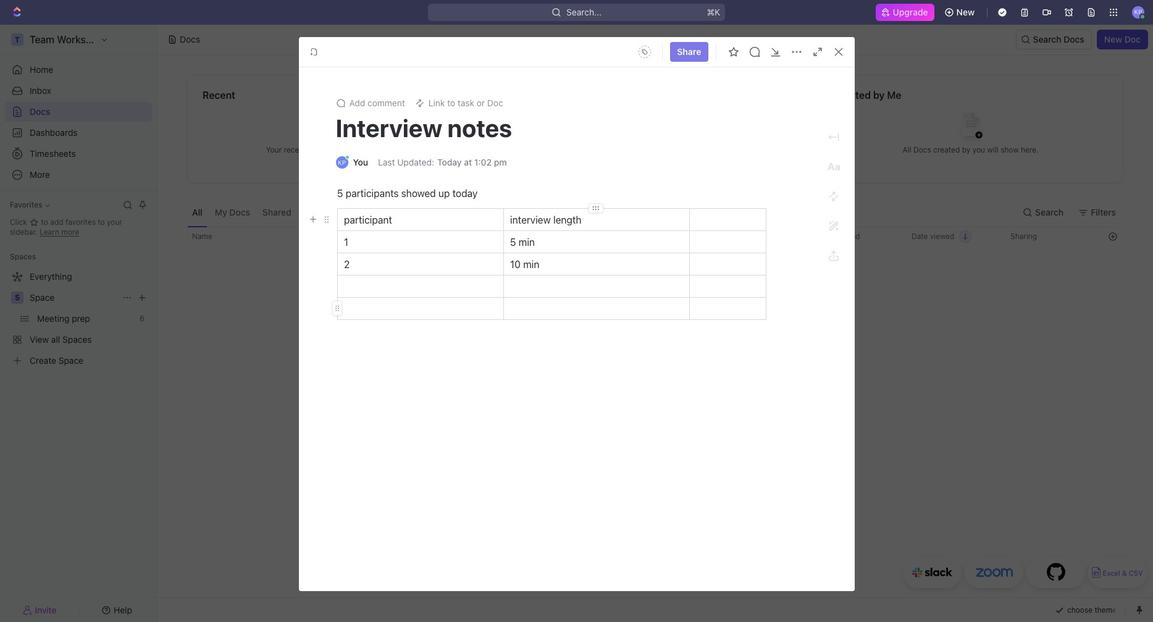 Task type: locate. For each thing, give the bounding box(es) containing it.
5 participants showed up today
[[337, 188, 478, 199]]

all left my
[[192, 207, 203, 217]]

doc inside "dropdown button"
[[488, 98, 504, 108]]

1 vertical spatial by
[[963, 145, 971, 154]]

today
[[452, 188, 478, 199]]

to inside "dropdown button"
[[448, 98, 456, 108]]

your recently opened docs will show here.
[[266, 145, 414, 154]]

doc right 'or'
[[488, 98, 504, 108]]

here.
[[396, 145, 414, 154], [1022, 145, 1039, 154]]

doc down 'kp' dropdown button
[[1125, 34, 1142, 44]]

or
[[477, 98, 485, 108]]

show up the last
[[376, 145, 394, 154]]

0 vertical spatial search
[[1034, 34, 1062, 44]]

share
[[678, 46, 702, 57]]

10 min
[[510, 259, 539, 270]]

home link
[[5, 60, 152, 80]]

will right you
[[988, 145, 999, 154]]

all for all docs created by you will show here.
[[903, 145, 912, 154]]

all docs created by you will show here.
[[903, 145, 1039, 154]]

sidebar.
[[10, 227, 38, 237]]

tab list
[[187, 198, 494, 227]]

by
[[874, 90, 885, 101], [963, 145, 971, 154]]

5 min
[[510, 237, 535, 248]]

1 horizontal spatial doc
[[1125, 34, 1142, 44]]

search...
[[567, 7, 602, 17]]

tab list containing all
[[187, 198, 494, 227]]

excel & csv link
[[1089, 557, 1148, 588]]

1:02
[[475, 157, 492, 167]]

date inside button
[[813, 232, 830, 241]]

will up you
[[363, 145, 374, 154]]

workspace button
[[340, 198, 395, 227]]

created
[[834, 90, 871, 101]]

to
[[448, 98, 456, 108], [41, 218, 48, 227], [98, 218, 105, 227]]

0 horizontal spatial by
[[874, 90, 885, 101]]

all
[[903, 145, 912, 154], [192, 207, 203, 217]]

inbox
[[30, 85, 51, 96]]

new right search docs
[[1105, 34, 1123, 44]]

learn more
[[40, 227, 79, 237]]

1 vertical spatial kp
[[338, 159, 346, 166]]

0 vertical spatial all
[[903, 145, 912, 154]]

5 up 10
[[510, 237, 516, 248]]

link to task or doc button
[[410, 95, 508, 112]]

0 horizontal spatial show
[[376, 145, 394, 154]]

0 horizontal spatial will
[[363, 145, 374, 154]]

here. up updated:
[[396, 145, 414, 154]]

0 horizontal spatial to
[[41, 218, 48, 227]]

1 horizontal spatial show
[[1001, 145, 1020, 154]]

min for 5 min
[[519, 237, 535, 248]]

0 horizontal spatial all
[[192, 207, 203, 217]]

by left me
[[874, 90, 885, 101]]

date inside button
[[912, 232, 929, 241]]

search for search
[[1036, 207, 1064, 217]]

add
[[50, 218, 63, 227]]

space
[[30, 292, 55, 303]]

search for search docs
[[1034, 34, 1062, 44]]

more
[[61, 227, 79, 237]]

interview
[[510, 214, 551, 226]]

shared
[[263, 207, 292, 217]]

1 vertical spatial 5
[[510, 237, 516, 248]]

learn
[[40, 227, 59, 237]]

participant
[[344, 214, 392, 226]]

all inside button
[[192, 207, 203, 217]]

0 horizontal spatial kp
[[338, 159, 346, 166]]

1 vertical spatial doc
[[488, 98, 504, 108]]

invite
[[35, 605, 56, 615]]

show
[[376, 145, 394, 154], [1001, 145, 1020, 154]]

1 horizontal spatial will
[[988, 145, 999, 154]]

new inside new doc button
[[1105, 34, 1123, 44]]

to up the learn
[[41, 218, 48, 227]]

1 horizontal spatial all
[[903, 145, 912, 154]]

new right upgrade
[[957, 7, 975, 17]]

no created by me docs image
[[947, 103, 996, 152]]

all left the created
[[903, 145, 912, 154]]

kp
[[1135, 8, 1143, 16], [338, 159, 346, 166]]

1 horizontal spatial kp
[[1135, 8, 1143, 16]]

new for new doc
[[1105, 34, 1123, 44]]

0 horizontal spatial 5
[[337, 188, 343, 199]]

dashboards link
[[5, 123, 152, 143]]

docs inside sidebar navigation
[[30, 106, 50, 117]]

me
[[888, 90, 902, 101]]

link to task or doc
[[429, 98, 504, 108]]

5 for 5 participants showed up today
[[337, 188, 343, 199]]

0 vertical spatial new
[[957, 7, 975, 17]]

min right 10
[[523, 259, 539, 270]]

0 vertical spatial kp
[[1135, 8, 1143, 16]]

to left your
[[98, 218, 105, 227]]

2 will from the left
[[988, 145, 999, 154]]

recently
[[284, 145, 312, 154]]

favorites
[[66, 218, 96, 227]]

archived button
[[448, 198, 494, 227]]

kp up new doc
[[1135, 8, 1143, 16]]

by left you
[[963, 145, 971, 154]]

date
[[813, 232, 830, 241], [912, 232, 929, 241]]

date viewed
[[912, 232, 955, 241]]

min
[[519, 237, 535, 248], [523, 259, 539, 270]]

1 horizontal spatial 5
[[510, 237, 516, 248]]

0 vertical spatial by
[[874, 90, 885, 101]]

1 date from the left
[[813, 232, 830, 241]]

1 horizontal spatial here.
[[1022, 145, 1039, 154]]

2 horizontal spatial to
[[448, 98, 456, 108]]

docs
[[180, 34, 200, 44], [1064, 34, 1085, 44], [30, 106, 50, 117], [343, 145, 361, 154], [914, 145, 932, 154], [230, 207, 250, 217]]

0 horizontal spatial doc
[[488, 98, 504, 108]]

1 will from the left
[[363, 145, 374, 154]]

dropdown menu image
[[636, 42, 655, 62]]

1 horizontal spatial new
[[1105, 34, 1123, 44]]

1 show from the left
[[376, 145, 394, 154]]

date for date viewed
[[912, 232, 929, 241]]

min up 10 min
[[519, 237, 535, 248]]

date left updated
[[813, 232, 830, 241]]

0 vertical spatial min
[[519, 237, 535, 248]]

1 vertical spatial min
[[523, 259, 539, 270]]

show right you
[[1001, 145, 1020, 154]]

up
[[438, 188, 450, 199]]

sharing
[[1011, 232, 1038, 241]]

click
[[10, 218, 29, 227]]

to right link
[[448, 98, 456, 108]]

2 date from the left
[[912, 232, 929, 241]]

participants
[[346, 188, 399, 199]]

link
[[429, 98, 445, 108]]

&
[[1123, 570, 1128, 578]]

doc inside button
[[1125, 34, 1142, 44]]

workspace
[[345, 207, 390, 217]]

pm
[[494, 157, 507, 167]]

search
[[1034, 34, 1062, 44], [1036, 207, 1064, 217]]

0 horizontal spatial new
[[957, 7, 975, 17]]

new for new
[[957, 7, 975, 17]]

5 left participants
[[337, 188, 343, 199]]

new button
[[940, 2, 983, 22]]

last updated: today at 1:02 pm
[[378, 157, 507, 167]]

1 horizontal spatial date
[[912, 232, 929, 241]]

name
[[192, 232, 213, 241]]

1 vertical spatial all
[[192, 207, 203, 217]]

1 horizontal spatial by
[[963, 145, 971, 154]]

home
[[30, 64, 53, 75]]

showed
[[401, 188, 436, 199]]

min for 10 min
[[523, 259, 539, 270]]

invite user image
[[23, 605, 33, 616]]

updated:
[[398, 157, 434, 167]]

0 horizontal spatial date
[[813, 232, 830, 241]]

kp inside dropdown button
[[1135, 8, 1143, 16]]

1 vertical spatial new
[[1105, 34, 1123, 44]]

row
[[187, 227, 1124, 247]]

0 vertical spatial 5
[[337, 188, 343, 199]]

kp down your recently opened docs will show here.
[[338, 159, 346, 166]]

table containing name
[[187, 227, 1124, 457]]

here. right you
[[1022, 145, 1039, 154]]

date left viewed
[[912, 232, 929, 241]]

new inside new button
[[957, 7, 975, 17]]

1 vertical spatial search
[[1036, 207, 1064, 217]]

0 vertical spatial doc
[[1125, 34, 1142, 44]]

doc
[[1125, 34, 1142, 44], [488, 98, 504, 108]]

table
[[187, 227, 1124, 457]]

1 here. from the left
[[396, 145, 414, 154]]

docs inside button
[[230, 207, 250, 217]]

new
[[957, 7, 975, 17], [1105, 34, 1123, 44]]

today
[[438, 157, 462, 167]]

0 horizontal spatial here.
[[396, 145, 414, 154]]

excel & csv
[[1103, 570, 1144, 578]]



Task type: describe. For each thing, give the bounding box(es) containing it.
new doc button
[[1098, 30, 1149, 49]]

you
[[353, 157, 368, 167]]

space, , element
[[11, 292, 23, 304]]

row containing name
[[187, 227, 1124, 247]]

kp button
[[1129, 2, 1149, 22]]

date updated
[[813, 232, 861, 241]]

comment
[[368, 98, 405, 108]]

docs link
[[5, 102, 152, 122]]

my docs
[[215, 207, 250, 217]]

private
[[304, 207, 332, 217]]

no recent docs image
[[315, 103, 365, 152]]

date viewed button
[[905, 227, 980, 247]]

add comment
[[350, 98, 405, 108]]

at
[[464, 157, 472, 167]]

docs inside button
[[1064, 34, 1085, 44]]

2
[[344, 259, 350, 270]]

2 show from the left
[[1001, 145, 1020, 154]]

to add favorites to your sidebar.
[[10, 218, 122, 237]]

interview length
[[510, 214, 582, 226]]

notes
[[448, 113, 512, 142]]

timesheets link
[[5, 144, 152, 164]]

csv
[[1130, 570, 1144, 578]]

new doc
[[1105, 34, 1142, 44]]

spaces
[[10, 252, 36, 261]]

shared button
[[258, 198, 297, 227]]

task
[[458, 98, 475, 108]]

excel
[[1103, 570, 1121, 578]]

1
[[344, 237, 348, 248]]

timesheets
[[30, 148, 76, 159]]

date updated button
[[806, 227, 868, 247]]

length
[[553, 214, 582, 226]]

search docs button
[[1016, 30, 1093, 49]]

date for date updated
[[813, 232, 830, 241]]

favorites button
[[5, 198, 55, 213]]

all button
[[187, 198, 207, 227]]

interview notes
[[336, 113, 512, 142]]

all for all
[[192, 207, 203, 217]]

interview
[[336, 113, 443, 142]]

your
[[107, 218, 122, 227]]

updated
[[832, 232, 861, 241]]

my
[[215, 207, 227, 217]]

archived
[[453, 207, 489, 217]]

sidebar navigation
[[0, 25, 158, 622]]

2 here. from the left
[[1022, 145, 1039, 154]]

you
[[973, 145, 986, 154]]

1 horizontal spatial to
[[98, 218, 105, 227]]

your
[[266, 145, 282, 154]]

opened
[[314, 145, 341, 154]]

last
[[378, 157, 395, 167]]

private button
[[299, 198, 337, 227]]

s
[[15, 293, 20, 302]]

assigned
[[403, 207, 440, 217]]

⌘k
[[707, 7, 721, 17]]

inbox link
[[5, 81, 152, 101]]

favorites
[[10, 200, 42, 210]]

10
[[510, 259, 521, 270]]

5 for 5 min
[[510, 237, 516, 248]]

add
[[350, 98, 365, 108]]

my docs button
[[210, 198, 255, 227]]

created by me
[[834, 90, 902, 101]]

search docs
[[1034, 34, 1085, 44]]

assigned button
[[398, 198, 445, 227]]

upgrade link
[[876, 4, 935, 21]]

learn more link
[[40, 227, 79, 237]]

invite button
[[5, 602, 75, 619]]

created
[[934, 145, 961, 154]]

dashboards
[[30, 127, 78, 138]]

upgrade
[[893, 7, 929, 17]]

recent
[[203, 90, 236, 101]]

no data image
[[619, 293, 693, 380]]



Task type: vqa. For each thing, say whether or not it's contained in the screenshot.


